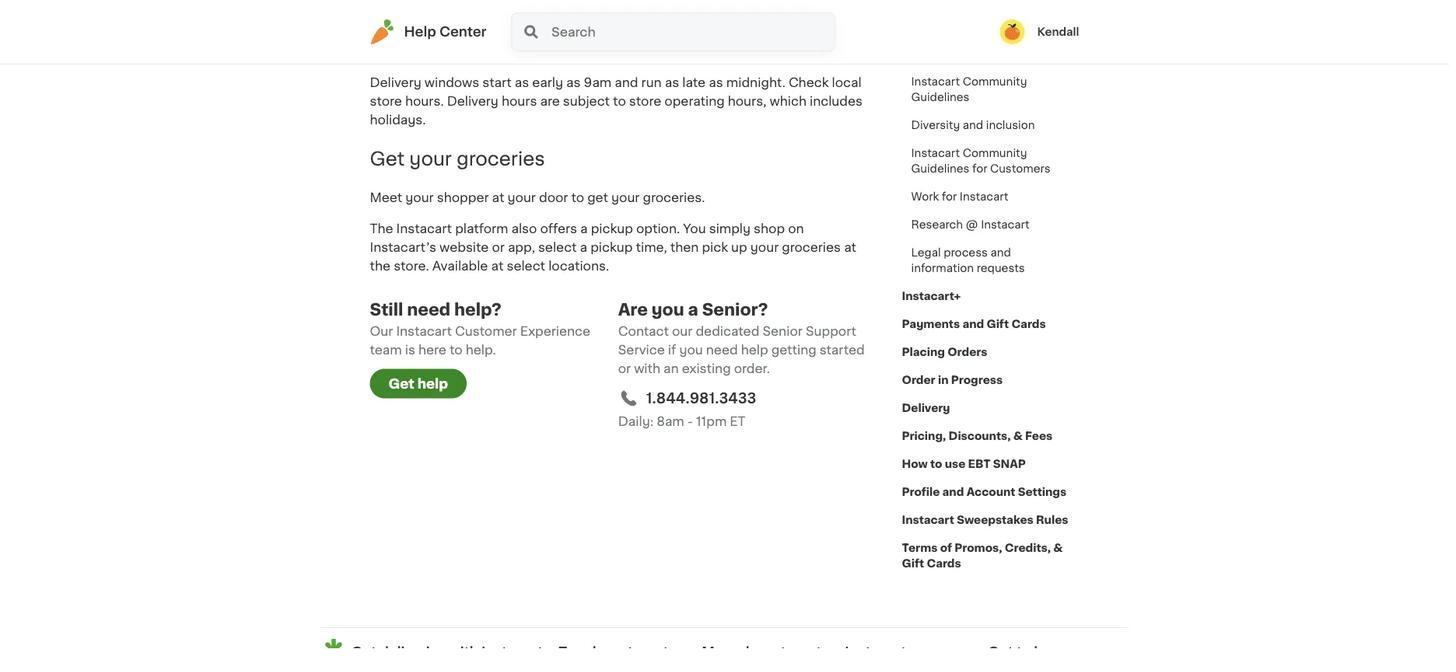 Task type: vqa. For each thing, say whether or not it's contained in the screenshot.
to
yes



Task type: locate. For each thing, give the bounding box(es) containing it.
a
[[956, 20, 962, 31], [580, 223, 588, 235], [580, 241, 587, 254], [688, 302, 698, 318]]

1 vertical spatial an
[[664, 363, 679, 375]]

& down rules
[[1053, 543, 1063, 554]]

0 horizontal spatial an
[[567, 27, 582, 39]]

instacart up "@"
[[960, 191, 1008, 202]]

an
[[567, 27, 582, 39], [664, 363, 679, 375]]

for up work for instacart "link"
[[972, 163, 987, 174]]

and down use
[[942, 487, 964, 498]]

credits,
[[1005, 543, 1051, 554]]

delivery down schedule.
[[370, 77, 421, 89]]

as right late
[[709, 77, 723, 89]]

0 vertical spatial delivery
[[370, 77, 421, 89]]

1 community from the top
[[963, 76, 1027, 87]]

instacart shopper app logo image
[[321, 637, 347, 649]]

select down app,
[[507, 260, 545, 273]]

help inside are you a senior? contact our dedicated senior support service if you need help getting started or with an existing order.
[[741, 344, 768, 357]]

1.844.981.3433 link
[[646, 388, 756, 409]]

0 vertical spatial are
[[911, 20, 930, 31]]

help down here
[[417, 377, 448, 390]]

1 vertical spatial delivery
[[447, 95, 498, 108]]

get inside get help 'button'
[[389, 377, 414, 390]]

1 horizontal spatial help
[[741, 344, 768, 357]]

diversity and inclusion link
[[902, 111, 1044, 139]]

1 horizontal spatial groceries
[[782, 241, 841, 254]]

check
[[789, 77, 829, 89]]

0 vertical spatial cards
[[1011, 319, 1046, 330]]

1 horizontal spatial are
[[911, 20, 930, 31]]

0 vertical spatial &
[[1013, 431, 1023, 442]]

0 horizontal spatial senior?
[[702, 302, 768, 318]]

start
[[482, 77, 512, 89]]

0 vertical spatial the
[[701, 27, 722, 39]]

the inside the instacart platform also offers a pickup option. you simply shop on instacart's website or app, select a pickup time, then pick up your groceries at the store. available at select locations.
[[370, 260, 391, 273]]

research @ instacart link
[[902, 211, 1039, 239]]

are
[[540, 95, 560, 108]]

you for are you a senior?
[[932, 20, 953, 31]]

on
[[788, 223, 804, 235]]

1 vertical spatial are
[[618, 302, 648, 318]]

groceries inside the instacart platform also offers a pickup option. you simply shop on instacart's website or app, select a pickup time, then pick up your groceries at the store. available at select locations.
[[782, 241, 841, 254]]

at right available
[[491, 260, 504, 273]]

here
[[418, 344, 446, 357]]

the left the day at the top right of page
[[701, 27, 722, 39]]

0 horizontal spatial the
[[370, 260, 391, 273]]

0 vertical spatial in
[[687, 27, 698, 39]]

&
[[1013, 431, 1023, 442], [1053, 543, 1063, 554]]

store up holidays.
[[370, 95, 402, 108]]

0 horizontal spatial are
[[618, 302, 648, 318]]

to right subject
[[613, 95, 626, 108]]

0 vertical spatial senior?
[[965, 20, 1006, 31]]

and inside "link"
[[963, 120, 983, 131]]

instacart down profile
[[902, 515, 954, 526]]

fees
[[1025, 431, 1053, 442]]

guidelines
[[911, 92, 970, 103], [911, 163, 970, 174]]

0 horizontal spatial need
[[407, 302, 450, 318]]

and down instacart community guidelines
[[963, 120, 983, 131]]

in right order
[[938, 375, 949, 386]]

senior? inside are you a senior? contact our dedicated senior support service if you need help getting started or with an existing order.
[[702, 302, 768, 318]]

to left fit
[[803, 27, 816, 39]]

2 horizontal spatial delivery
[[902, 403, 950, 414]]

of
[[940, 543, 952, 554]]

guidelines up work
[[911, 163, 970, 174]]

0 vertical spatial help
[[741, 344, 768, 357]]

sweepstakes
[[957, 515, 1034, 526]]

0 horizontal spatial help
[[417, 377, 448, 390]]

week
[[768, 27, 800, 39]]

delivery for delivery windows start as early as 9am and run as late as midnight. check local store hours. delivery hours are subject to store operating hours, which includes holidays.
[[370, 77, 421, 89]]

gift down terms
[[902, 558, 924, 569]]

0 vertical spatial at
[[492, 192, 504, 204]]

senior? for are you a senior? contact our dedicated senior support service if you need help getting started or with an existing order.
[[702, 302, 768, 318]]

1 horizontal spatial store
[[629, 95, 661, 108]]

placing orders
[[902, 347, 987, 358]]

as right fast
[[550, 27, 564, 39]]

1 vertical spatial help
[[417, 377, 448, 390]]

0 horizontal spatial in
[[687, 27, 698, 39]]

which
[[770, 95, 807, 108]]

cards down the 'of'
[[927, 558, 961, 569]]

1 vertical spatial you
[[652, 302, 684, 318]]

you up our
[[652, 302, 684, 318]]

store down run in the top left of the page
[[629, 95, 661, 108]]

option.
[[636, 223, 680, 235]]

time,
[[636, 241, 667, 254]]

and up requests on the top right of the page
[[990, 247, 1011, 258]]

contact
[[618, 326, 669, 338]]

team
[[370, 344, 402, 357]]

0 horizontal spatial cards
[[927, 558, 961, 569]]

hours,
[[728, 95, 766, 108]]

getting
[[771, 344, 816, 357]]

available
[[432, 260, 488, 273]]

to inside still need help? our instacart customer experience team is here to help.
[[450, 344, 463, 357]]

community down accessibility
[[963, 76, 1027, 87]]

community inside instacart community guidelines for customers
[[963, 148, 1027, 159]]

your
[[836, 27, 864, 39], [409, 150, 452, 168], [405, 192, 434, 204], [508, 192, 536, 204], [611, 192, 640, 204], [750, 241, 779, 254]]

up
[[731, 241, 747, 254]]

early
[[532, 77, 563, 89]]

1 horizontal spatial the
[[701, 27, 722, 39]]

groceries up shopper
[[457, 150, 545, 168]]

locations.
[[548, 260, 609, 273]]

2 guidelines from the top
[[911, 163, 970, 174]]

in right later
[[687, 27, 698, 39]]

1 vertical spatial gift
[[902, 558, 924, 569]]

1 vertical spatial the
[[370, 260, 391, 273]]

instacart sweepstakes rules link
[[902, 506, 1068, 534]]

pickup up locations.
[[590, 241, 633, 254]]

2 vertical spatial delivery
[[902, 403, 950, 414]]

1 vertical spatial groceries
[[782, 241, 841, 254]]

instacart inside instacart community guidelines for customers
[[911, 148, 960, 159]]

0 vertical spatial guidelines
[[911, 92, 970, 103]]

for inside instacart community guidelines for customers
[[972, 163, 987, 174]]

fast
[[523, 27, 546, 39]]

subject
[[563, 95, 610, 108]]

are for are you a senior? contact our dedicated senior support service if you need help getting started or with an existing order.
[[618, 302, 648, 318]]

profile and account settings link
[[902, 478, 1067, 506]]

to right here
[[450, 344, 463, 357]]

1 horizontal spatial need
[[706, 344, 738, 357]]

or left the with
[[618, 363, 631, 375]]

and up orders at the bottom of page
[[962, 319, 984, 330]]

select down 'offers'
[[538, 241, 577, 254]]

and left run in the top left of the page
[[615, 77, 638, 89]]

how
[[902, 459, 928, 470]]

get
[[587, 192, 608, 204]]

instacart up diversity
[[911, 76, 960, 87]]

in
[[687, 27, 698, 39], [938, 375, 949, 386]]

as up subject
[[566, 77, 581, 89]]

community up customers in the top of the page
[[963, 148, 1027, 159]]

delivery
[[432, 27, 481, 39]]

instacart accessibility link
[[902, 40, 1042, 68]]

payments
[[902, 319, 960, 330]]

instacart
[[911, 48, 960, 59], [911, 76, 960, 87], [911, 148, 960, 159], [960, 191, 1008, 202], [981, 219, 1030, 230], [396, 223, 452, 235], [396, 326, 452, 338], [902, 515, 954, 526]]

an left hour, at left
[[567, 27, 582, 39]]

order
[[902, 375, 935, 386]]

instacart down are you a senior? link
[[911, 48, 960, 59]]

get your groceries
[[370, 150, 545, 168]]

1 vertical spatial senior?
[[702, 302, 768, 318]]

for right work
[[942, 191, 957, 202]]

instacart community guidelines for customers link
[[902, 139, 1079, 183]]

your inside schedule delivery for as fast as an hour, or for later in the day or week to fit your schedule.
[[836, 27, 864, 39]]

information
[[911, 263, 974, 274]]

community inside instacart community guidelines
[[963, 76, 1027, 87]]

at left legal
[[844, 241, 856, 254]]

get help
[[389, 377, 448, 390]]

instacart community guidelines link
[[902, 68, 1079, 111]]

your right get
[[611, 192, 640, 204]]

2 community from the top
[[963, 148, 1027, 159]]

you
[[683, 223, 706, 235]]

your right fit
[[836, 27, 864, 39]]

to inside delivery windows start as early as 9am and run as late as midnight. check local store hours. delivery hours are subject to store operating hours, which includes holidays.
[[613, 95, 626, 108]]

a inside are you a senior? contact our dedicated senior support service if you need help getting started or with an existing order.
[[688, 302, 698, 318]]

and
[[615, 77, 638, 89], [963, 120, 983, 131], [990, 247, 1011, 258], [962, 319, 984, 330], [942, 487, 964, 498]]

cards inside terms of promos, credits, & gift cards
[[927, 558, 961, 569]]

0 horizontal spatial gift
[[902, 558, 924, 569]]

profile and account settings
[[902, 487, 1067, 498]]

instacart community guidelines for customers
[[911, 148, 1051, 174]]

2 store from the left
[[629, 95, 661, 108]]

hours
[[502, 95, 537, 108]]

0 horizontal spatial store
[[370, 95, 402, 108]]

get up meet
[[370, 150, 405, 168]]

0 vertical spatial community
[[963, 76, 1027, 87]]

groceries down on
[[782, 241, 841, 254]]

you right "if"
[[679, 344, 703, 357]]

2 vertical spatial you
[[679, 344, 703, 357]]

1 vertical spatial get
[[389, 377, 414, 390]]

& left fees
[[1013, 431, 1023, 442]]

need down dedicated
[[706, 344, 738, 357]]

use
[[945, 459, 965, 470]]

an down "if"
[[664, 363, 679, 375]]

senior? up dedicated
[[702, 302, 768, 318]]

get for get help
[[389, 377, 414, 390]]

instacart inside instacart community guidelines
[[911, 76, 960, 87]]

0 horizontal spatial delivery
[[370, 77, 421, 89]]

schedule
[[370, 27, 429, 39]]

delivery up pricing,
[[902, 403, 950, 414]]

instacart up 'instacart's'
[[396, 223, 452, 235]]

cards down requests on the top right of the page
[[1011, 319, 1046, 330]]

the instacart platform also offers a pickup option. you simply shop on instacart's website or app, select a pickup time, then pick up your groceries at the store. available at select locations.
[[370, 223, 856, 273]]

0 vertical spatial get
[[370, 150, 405, 168]]

for
[[485, 27, 502, 39], [635, 27, 653, 39], [972, 163, 987, 174], [942, 191, 957, 202]]

delivery
[[370, 77, 421, 89], [447, 95, 498, 108], [902, 403, 950, 414]]

1 guidelines from the top
[[911, 92, 970, 103]]

1 vertical spatial in
[[938, 375, 949, 386]]

1 horizontal spatial in
[[938, 375, 949, 386]]

the
[[370, 223, 393, 235]]

or left app,
[[492, 241, 505, 254]]

meet your shopper at your door to get your groceries.
[[370, 192, 708, 204]]

instacart down diversity
[[911, 148, 960, 159]]

9am
[[584, 77, 612, 89]]

for left later
[[635, 27, 653, 39]]

0 vertical spatial you
[[932, 20, 953, 31]]

customer
[[455, 326, 517, 338]]

0 horizontal spatial groceries
[[457, 150, 545, 168]]

late
[[682, 77, 706, 89]]

gift up orders at the bottom of page
[[987, 319, 1009, 330]]

your down shop
[[750, 241, 779, 254]]

at
[[492, 192, 504, 204], [844, 241, 856, 254], [491, 260, 504, 273]]

are for are you a senior?
[[911, 20, 930, 31]]

cards
[[1011, 319, 1046, 330], [927, 558, 961, 569]]

delivery link
[[902, 394, 950, 422]]

get down is
[[389, 377, 414, 390]]

1 horizontal spatial gift
[[987, 319, 1009, 330]]

kendall link
[[1000, 19, 1079, 44]]

need up here
[[407, 302, 450, 318]]

the down 'instacart's'
[[370, 260, 391, 273]]

for inside "link"
[[942, 191, 957, 202]]

help up order.
[[741, 344, 768, 357]]

senior? up accessibility
[[965, 20, 1006, 31]]

1 vertical spatial at
[[844, 241, 856, 254]]

in inside schedule delivery for as fast as an hour, or for later in the day or week to fit your schedule.
[[687, 27, 698, 39]]

daily: 8am - 11pm et
[[618, 416, 746, 428]]

are up contact
[[618, 302, 648, 318]]

and inside legal process and information requests
[[990, 247, 1011, 258]]

pickup down get
[[591, 223, 633, 235]]

at up platform
[[492, 192, 504, 204]]

to inside schedule delivery for as fast as an hour, or for later in the day or week to fit your schedule.
[[803, 27, 816, 39]]

you up instacart accessibility
[[932, 20, 953, 31]]

to left use
[[930, 459, 942, 470]]

terms of promos, credits, & gift cards link
[[902, 534, 1079, 578]]

dedicated
[[696, 326, 759, 338]]

are up 'instacart accessibility' link
[[911, 20, 930, 31]]

1 vertical spatial need
[[706, 344, 738, 357]]

or inside are you a senior? contact our dedicated senior support service if you need help getting started or with an existing order.
[[618, 363, 631, 375]]

are
[[911, 20, 930, 31], [618, 302, 648, 318]]

guidelines inside instacart community guidelines
[[911, 92, 970, 103]]

1 horizontal spatial an
[[664, 363, 679, 375]]

0 vertical spatial pickup
[[591, 223, 633, 235]]

or inside the instacart platform also offers a pickup option. you simply shop on instacart's website or app, select a pickup time, then pick up your groceries at the store. available at select locations.
[[492, 241, 505, 254]]

as up hours
[[515, 77, 529, 89]]

a up our
[[688, 302, 698, 318]]

as
[[505, 27, 519, 39], [550, 27, 564, 39], [515, 77, 529, 89], [566, 77, 581, 89], [665, 77, 679, 89], [709, 77, 723, 89]]

0 horizontal spatial &
[[1013, 431, 1023, 442]]

1 vertical spatial guidelines
[[911, 163, 970, 174]]

or right the day at the top right of page
[[752, 27, 764, 39]]

support
[[806, 326, 856, 338]]

delivery windows start as early as 9am and run as late as midnight. check local store hours. delivery hours are subject to store operating hours, which includes holidays.
[[370, 77, 863, 127]]

guidelines inside instacart community guidelines for customers
[[911, 163, 970, 174]]

guidelines up diversity
[[911, 92, 970, 103]]

1 vertical spatial &
[[1053, 543, 1063, 554]]

door
[[539, 192, 568, 204]]

1 vertical spatial cards
[[927, 558, 961, 569]]

1 horizontal spatial &
[[1053, 543, 1063, 554]]

instacart community guidelines
[[911, 76, 1027, 103]]

help
[[741, 344, 768, 357], [417, 377, 448, 390]]

instacart up here
[[396, 326, 452, 338]]

0 vertical spatial an
[[567, 27, 582, 39]]

delivery down the "windows"
[[447, 95, 498, 108]]

1 vertical spatial pickup
[[590, 241, 633, 254]]

placing orders link
[[902, 338, 987, 366]]

are inside are you a senior? contact our dedicated senior support service if you need help getting started or with an existing order.
[[618, 302, 648, 318]]

1 horizontal spatial senior?
[[965, 20, 1006, 31]]

or right hour, at left
[[620, 27, 632, 39]]

help.
[[466, 344, 496, 357]]

1 vertical spatial community
[[963, 148, 1027, 159]]

a right 'offers'
[[580, 223, 588, 235]]

0 vertical spatial need
[[407, 302, 450, 318]]

is
[[405, 344, 415, 357]]



Task type: describe. For each thing, give the bounding box(es) containing it.
website
[[439, 241, 489, 254]]

inclusion
[[986, 120, 1035, 131]]

holidays.
[[370, 114, 426, 127]]

as right run in the top left of the page
[[665, 77, 679, 89]]

your inside the instacart platform also offers a pickup option. you simply shop on instacart's website or app, select a pickup time, then pick up your groceries at the store. available at select locations.
[[750, 241, 779, 254]]

1 pickup from the top
[[591, 223, 633, 235]]

instacart+ link
[[902, 282, 961, 310]]

user avatar image
[[1000, 19, 1025, 44]]

a up instacart accessibility
[[956, 20, 962, 31]]

run
[[641, 77, 662, 89]]

0 vertical spatial groceries
[[457, 150, 545, 168]]

and for profile
[[942, 487, 964, 498]]

windows
[[425, 77, 479, 89]]

rules
[[1036, 515, 1068, 526]]

pricing,
[[902, 431, 946, 442]]

senior
[[763, 326, 803, 338]]

shopper
[[437, 192, 489, 204]]

app,
[[508, 241, 535, 254]]

guidelines for instacart community guidelines for customers
[[911, 163, 970, 174]]

0 vertical spatial select
[[538, 241, 577, 254]]

2 pickup from the top
[[590, 241, 633, 254]]

legal process and information requests link
[[902, 239, 1079, 282]]

process
[[944, 247, 988, 258]]

you for are you a senior? contact our dedicated senior support service if you need help getting started or with an existing order.
[[652, 302, 684, 318]]

your up also
[[508, 192, 536, 204]]

experience
[[520, 326, 590, 338]]

work
[[911, 191, 939, 202]]

@
[[966, 219, 978, 230]]

help inside 'button'
[[417, 377, 448, 390]]

order.
[[734, 363, 770, 375]]

later
[[656, 27, 684, 39]]

instacart sweepstakes rules
[[902, 515, 1068, 526]]

legal process and information requests
[[911, 247, 1025, 274]]

0 vertical spatial gift
[[987, 319, 1009, 330]]

help center link
[[370, 19, 487, 44]]

delivery for delivery link
[[902, 403, 950, 414]]

service
[[618, 344, 665, 357]]

instacart inside "link"
[[960, 191, 1008, 202]]

get help button
[[370, 369, 467, 399]]

instacart inside still need help? our instacart customer experience team is here to help.
[[396, 326, 452, 338]]

hour,
[[585, 27, 616, 39]]

to left get
[[571, 192, 584, 204]]

help?
[[454, 302, 502, 318]]

a up locations.
[[580, 241, 587, 254]]

-
[[687, 416, 693, 428]]

need inside are you a senior? contact our dedicated senior support service if you need help getting started or with an existing order.
[[706, 344, 738, 357]]

your right meet
[[405, 192, 434, 204]]

research
[[911, 219, 963, 230]]

payments and gift cards link
[[902, 310, 1046, 338]]

operating
[[664, 95, 725, 108]]

local
[[832, 77, 861, 89]]

account
[[967, 487, 1015, 498]]

offers
[[540, 223, 577, 235]]

placing
[[902, 347, 945, 358]]

midnight.
[[726, 77, 785, 89]]

customers
[[990, 163, 1051, 174]]

includes
[[810, 95, 863, 108]]

senior? for are you a senior?
[[965, 20, 1006, 31]]

profile
[[902, 487, 940, 498]]

8am
[[657, 416, 684, 428]]

and for diversity
[[963, 120, 983, 131]]

our
[[672, 326, 693, 338]]

how to use ebt snap link
[[902, 450, 1026, 478]]

help center
[[404, 25, 487, 39]]

order in progress
[[902, 375, 1003, 386]]

meet
[[370, 192, 402, 204]]

if
[[668, 344, 676, 357]]

started
[[820, 344, 865, 357]]

Search search field
[[550, 13, 834, 51]]

work for instacart link
[[902, 183, 1018, 211]]

ebt
[[968, 459, 991, 470]]

kendall
[[1037, 26, 1079, 37]]

groceries.
[[643, 192, 705, 204]]

day
[[725, 27, 748, 39]]

fit
[[820, 27, 833, 39]]

need inside still need help? our instacart customer experience team is here to help.
[[407, 302, 450, 318]]

community for instacart community guidelines
[[963, 76, 1027, 87]]

instacart inside the instacart platform also offers a pickup option. you simply shop on instacart's website or app, select a pickup time, then pick up your groceries at the store. available at select locations.
[[396, 223, 452, 235]]

terms of promos, credits, & gift cards
[[902, 543, 1063, 569]]

payments and gift cards
[[902, 319, 1046, 330]]

& inside terms of promos, credits, & gift cards
[[1053, 543, 1063, 554]]

instacart+
[[902, 291, 961, 302]]

diversity and inclusion
[[911, 120, 1035, 131]]

accessibility
[[963, 48, 1033, 59]]

snap
[[993, 459, 1026, 470]]

hours.
[[405, 95, 444, 108]]

& inside pricing, discounts, & fees link
[[1013, 431, 1023, 442]]

your up shopper
[[409, 150, 452, 168]]

center
[[439, 25, 487, 39]]

existing
[[682, 363, 731, 375]]

gift inside terms of promos, credits, & gift cards
[[902, 558, 924, 569]]

et
[[730, 416, 746, 428]]

get for get your groceries
[[370, 150, 405, 168]]

are you a senior? link
[[902, 12, 1015, 40]]

pricing, discounts, & fees
[[902, 431, 1053, 442]]

1 horizontal spatial cards
[[1011, 319, 1046, 330]]

promos,
[[955, 543, 1002, 554]]

instacart right "@"
[[981, 219, 1030, 230]]

schedule.
[[370, 46, 430, 58]]

instacart image
[[370, 19, 395, 44]]

then
[[670, 241, 699, 254]]

an inside schedule delivery for as fast as an hour, or for later in the day or week to fit your schedule.
[[567, 27, 582, 39]]

an inside are you a senior? contact our dedicated senior support service if you need help getting started or with an existing order.
[[664, 363, 679, 375]]

and for payments
[[962, 319, 984, 330]]

requests
[[977, 263, 1025, 274]]

as left fast
[[505, 27, 519, 39]]

1 store from the left
[[370, 95, 402, 108]]

order in progress link
[[902, 366, 1003, 394]]

1 horizontal spatial delivery
[[447, 95, 498, 108]]

and inside delivery windows start as early as 9am and run as late as midnight. check local store hours. delivery hours are subject to store operating hours, which includes holidays.
[[615, 77, 638, 89]]

1 vertical spatial select
[[507, 260, 545, 273]]

pricing, discounts, & fees link
[[902, 422, 1053, 450]]

2 vertical spatial at
[[491, 260, 504, 273]]

legal
[[911, 247, 941, 258]]

orders
[[948, 347, 987, 358]]

guidelines for instacart community guidelines
[[911, 92, 970, 103]]

community for instacart community guidelines for customers
[[963, 148, 1027, 159]]

for right delivery
[[485, 27, 502, 39]]

the inside schedule delivery for as fast as an hour, or for later in the day or week to fit your schedule.
[[701, 27, 722, 39]]



